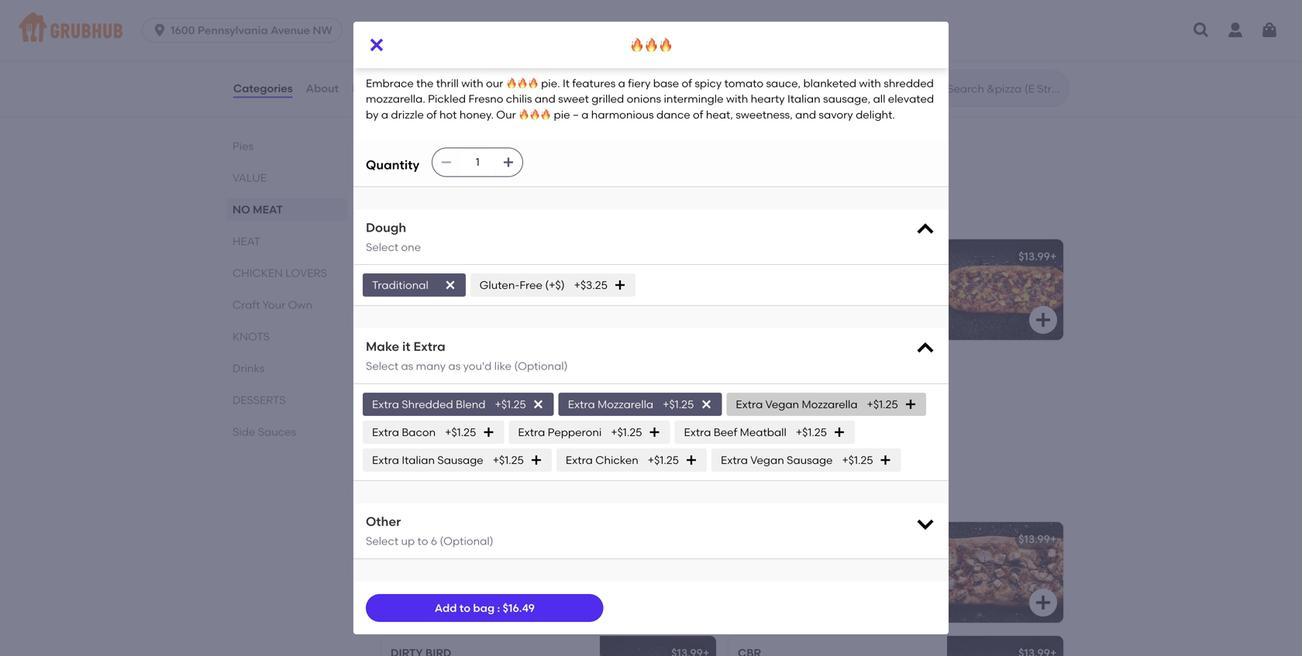 Task type: locate. For each thing, give the bounding box(es) containing it.
vegan for mozzarella
[[765, 398, 799, 411]]

categories button
[[233, 60, 293, 116]]

0 horizontal spatial (optional)
[[440, 535, 493, 548]]

your
[[262, 298, 285, 312]]

2 horizontal spatial a
[[618, 77, 625, 90]]

elevated
[[888, 92, 934, 106]]

the
[[391, 533, 412, 546]]

chicken lovers up other select up to 6 (optional)
[[378, 486, 527, 506]]

2 select from the top
[[366, 360, 398, 373]]

the outlaw button
[[381, 522, 716, 623]]

mozzarella
[[598, 398, 653, 411], [802, 398, 858, 411]]

the billie image
[[600, 0, 716, 57]]

sausage down blend
[[437, 454, 483, 467]]

+$1.25
[[495, 398, 526, 411], [663, 398, 694, 411], [867, 398, 898, 411], [445, 426, 476, 439], [611, 426, 642, 439], [796, 426, 827, 439], [493, 454, 524, 467], [648, 454, 679, 467], [842, 454, 873, 467]]

sausage down 'extra vegan mozzarella'
[[787, 454, 833, 467]]

0 vertical spatial chicken
[[233, 267, 283, 280]]

italian down sauce,
[[787, 92, 821, 106]]

a
[[618, 77, 625, 90], [381, 108, 388, 121], [581, 108, 589, 121]]

as down "it"
[[401, 360, 413, 373]]

select inside the dough select one
[[366, 241, 398, 254]]

pies
[[233, 140, 254, 153]]

0 vertical spatial and
[[535, 92, 556, 106]]

0 horizontal spatial mozzarella
[[598, 398, 653, 411]]

spicy
[[695, 77, 722, 90]]

with up fresno
[[461, 77, 483, 90]]

(optional)
[[514, 360, 568, 373], [440, 535, 493, 548]]

the outlaw
[[391, 533, 463, 546]]

dance
[[656, 108, 690, 121]]

side sauces
[[233, 426, 296, 439]]

1 horizontal spatial mozzarella
[[802, 398, 858, 411]]

2 as from the left
[[448, 360, 461, 373]]

to inside other select up to 6 (optional)
[[417, 535, 428, 548]]

italian inside embrace the thrill with our 🔥🔥🔥 pie. it features a fiery base of spicy tomato sauce, blanketed with shredded mozzarella. pickled fresno chilis and sweet grilled onions intermingle with hearty italian sausage, all elevated by a drizzle of hot honey. our 🔥🔥🔥 pie – a harmonious dance of heat, sweetness, and savory delight.
[[787, 92, 821, 106]]

3 select from the top
[[366, 535, 398, 548]]

delight.
[[856, 108, 895, 121]]

1 sausage from the left
[[437, 454, 483, 467]]

make it extra select as many as you'd like (optional)
[[366, 339, 568, 373]]

quantity
[[366, 158, 419, 173]]

1 horizontal spatial lovers
[[462, 486, 527, 506]]

1 horizontal spatial (optional)
[[514, 360, 568, 373]]

pepperoni
[[548, 426, 602, 439]]

select
[[366, 241, 398, 254], [366, 360, 398, 373], [366, 535, 398, 548]]

extra left bacon
[[372, 426, 399, 439]]

extra shredded blend
[[372, 398, 486, 411]]

select inside other select up to 6 (optional)
[[366, 535, 398, 548]]

0 vertical spatial (optional)
[[514, 360, 568, 373]]

extra left beef
[[684, 426, 711, 439]]

extra for extra italian sausage
[[372, 454, 399, 467]]

select for dough
[[366, 241, 398, 254]]

fiery
[[628, 77, 651, 90]]

sweet
[[558, 92, 589, 106]]

heat up "one"
[[378, 203, 423, 223]]

and
[[535, 92, 556, 106], [795, 108, 816, 121]]

craft
[[233, 298, 260, 312]]

+
[[703, 81, 710, 94], [1050, 250, 1057, 263], [1050, 533, 1057, 546]]

0 horizontal spatial sausage
[[437, 454, 483, 467]]

0 vertical spatial heat
[[378, 203, 423, 223]]

sausage for extra vegan sausage
[[787, 454, 833, 467]]

heat
[[378, 203, 423, 223], [233, 235, 260, 248]]

0 vertical spatial vegan
[[765, 398, 799, 411]]

2 horizontal spatial of
[[693, 108, 703, 121]]

0 horizontal spatial to
[[417, 535, 428, 548]]

0 horizontal spatial chicken lovers
[[233, 267, 327, 280]]

extra up many at the left of page
[[414, 339, 446, 354]]

0 horizontal spatial and
[[535, 92, 556, 106]]

of down intermingle
[[693, 108, 703, 121]]

1 select from the top
[[366, 241, 398, 254]]

+ for heat
[[1050, 250, 1057, 263]]

buffalo 66 button
[[381, 353, 716, 454]]

1 vertical spatial (optional)
[[440, 535, 493, 548]]

0 horizontal spatial heat
[[233, 235, 260, 248]]

1 horizontal spatial sausage
[[787, 454, 833, 467]]

extra down extra beef meatball
[[721, 454, 748, 467]]

$13.99 +
[[671, 81, 710, 94], [1019, 250, 1057, 263], [1019, 533, 1057, 546]]

+$1.25 for extra shredded blend
[[495, 398, 526, 411]]

1 vertical spatial italian
[[402, 454, 435, 467]]

to left bag
[[460, 602, 471, 615]]

2 vertical spatial $13.99 +
[[1019, 533, 1057, 546]]

svg image
[[152, 22, 168, 38], [915, 219, 936, 240], [444, 279, 456, 292], [1034, 311, 1053, 329], [915, 338, 936, 360], [532, 398, 545, 411], [687, 425, 705, 443], [648, 426, 661, 439], [833, 426, 846, 439], [879, 454, 892, 467], [915, 513, 936, 535]]

you'd
[[463, 360, 492, 373]]

0 vertical spatial lovers
[[285, 267, 327, 280]]

dirty bird image
[[600, 636, 716, 656]]

it
[[563, 77, 570, 90]]

chicken
[[233, 267, 283, 280], [378, 486, 458, 506]]

a right by
[[381, 108, 388, 121]]

+$1.25 for extra vegan sausage
[[842, 454, 873, 467]]

–
[[573, 108, 579, 121]]

1 vertical spatial select
[[366, 360, 398, 373]]

lovers
[[285, 267, 327, 280], [462, 486, 527, 506]]

reviews
[[352, 82, 395, 95]]

0 vertical spatial chicken lovers
[[233, 267, 327, 280]]

0 horizontal spatial italian
[[402, 454, 435, 467]]

thrill
[[436, 77, 459, 90]]

beef
[[714, 426, 737, 439]]

chicken up craft
[[233, 267, 283, 280]]

2 vertical spatial $13.99
[[1019, 533, 1050, 546]]

our
[[496, 108, 516, 121]]

extra down pepperoni on the bottom of page
[[566, 454, 593, 467]]

extra for extra shredded blend
[[372, 398, 399, 411]]

(+$)
[[545, 279, 565, 292]]

+$1.25 for extra vegan mozzarella
[[867, 398, 898, 411]]

chicken down extra italian sausage
[[378, 486, 458, 506]]

extra mozzarella
[[568, 398, 653, 411]]

side
[[233, 426, 255, 439]]

(optional) right like
[[514, 360, 568, 373]]

extra
[[414, 339, 446, 354], [372, 398, 399, 411], [568, 398, 595, 411], [736, 398, 763, 411], [372, 426, 399, 439], [518, 426, 545, 439], [684, 426, 711, 439], [372, 454, 399, 467], [566, 454, 593, 467], [721, 454, 748, 467]]

drizzle
[[391, 108, 424, 121]]

2 sausage from the left
[[787, 454, 833, 467]]

simp image
[[947, 0, 1063, 57]]

heat,
[[706, 108, 733, 121]]

lovers up outlaw
[[462, 486, 527, 506]]

other
[[366, 514, 401, 529]]

italian
[[787, 92, 821, 106], [402, 454, 435, 467]]

mozzarella.
[[366, 92, 425, 106]]

0 vertical spatial to
[[417, 535, 428, 548]]

1600
[[171, 24, 195, 37]]

1 horizontal spatial italian
[[787, 92, 821, 106]]

2 vertical spatial +
[[1050, 533, 1057, 546]]

sausage for extra italian sausage
[[437, 454, 483, 467]]

base
[[653, 77, 679, 90]]

chilis
[[506, 92, 532, 106]]

1 vertical spatial $13.99
[[1019, 250, 1050, 263]]

extra up extra bacon
[[372, 398, 399, 411]]

grilled
[[592, 92, 624, 106]]

0 horizontal spatial a
[[381, 108, 388, 121]]

0 vertical spatial $13.99
[[671, 81, 703, 94]]

extra left pepperoni on the bottom of page
[[518, 426, 545, 439]]

extra down extra bacon
[[372, 454, 399, 467]]

extra up 'meatball'
[[736, 398, 763, 411]]

with
[[461, 77, 483, 90], [859, 77, 881, 90], [726, 92, 748, 106]]

heat down no
[[233, 235, 260, 248]]

with down tomato
[[726, 92, 748, 106]]

select down make
[[366, 360, 398, 373]]

svg image
[[1192, 21, 1211, 40], [1260, 21, 1279, 40], [367, 36, 386, 54], [440, 156, 453, 168], [502, 156, 515, 168], [614, 279, 626, 292], [687, 311, 705, 329], [700, 398, 713, 411], [904, 398, 917, 411], [482, 426, 495, 439], [530, 454, 542, 467], [685, 454, 698, 467], [1034, 594, 1053, 612]]

(optional) right 6
[[440, 535, 493, 548]]

mozzarella up chicken
[[598, 398, 653, 411]]

1 vertical spatial $13.99 +
[[1019, 250, 1057, 263]]

a left fiery
[[618, 77, 625, 90]]

🔥🔥🔥 button
[[381, 240, 716, 340]]

with up all
[[859, 77, 881, 90]]

2 horizontal spatial with
[[859, 77, 881, 90]]

categories
[[233, 82, 293, 95]]

gluten-
[[480, 279, 520, 292]]

about button
[[305, 60, 340, 116]]

$13.99 + for heat
[[1019, 250, 1057, 263]]

1 vertical spatial chicken
[[378, 486, 458, 506]]

avenue
[[271, 24, 310, 37]]

1 vertical spatial to
[[460, 602, 471, 615]]

🔥🔥🔥 up traditional
[[391, 250, 423, 263]]

lovers up own at the left of the page
[[285, 267, 327, 280]]

1 vertical spatial chicken lovers
[[378, 486, 527, 506]]

1 horizontal spatial of
[[682, 77, 692, 90]]

about
[[306, 82, 339, 95]]

add
[[435, 602, 457, 615]]

blk image
[[947, 522, 1063, 623]]

0 horizontal spatial of
[[426, 108, 437, 121]]

of up intermingle
[[682, 77, 692, 90]]

+$1.25 for extra italian sausage
[[493, 454, 524, 467]]

1 vertical spatial and
[[795, 108, 816, 121]]

pie
[[554, 108, 570, 121]]

tomato
[[724, 77, 764, 90]]

0 vertical spatial select
[[366, 241, 398, 254]]

many
[[416, 360, 446, 373]]

of left 'hot'
[[426, 108, 437, 121]]

(optional) inside make it extra select as many as you'd like (optional)
[[514, 360, 568, 373]]

0 horizontal spatial as
[[401, 360, 413, 373]]

select down other
[[366, 535, 398, 548]]

extra up pepperoni on the bottom of page
[[568, 398, 595, 411]]

mozzarella up extra vegan sausage
[[802, 398, 858, 411]]

and down pie.
[[535, 92, 556, 106]]

vegan
[[765, 398, 799, 411], [750, 454, 784, 467]]

chicken lovers up 'your'
[[233, 267, 327, 280]]

to left 6
[[417, 535, 428, 548]]

0 vertical spatial +
[[703, 81, 710, 94]]

embrace the thrill with our 🔥🔥🔥 pie. it features a fiery base of spicy tomato sauce, blanketed with shredded mozzarella. pickled fresno chilis and sweet grilled onions intermingle with hearty italian sausage, all elevated by a drizzle of hot honey. our 🔥🔥🔥 pie – a harmonious dance of heat, sweetness, and savory delight.
[[366, 77, 937, 121]]

as left you'd
[[448, 360, 461, 373]]

1 horizontal spatial with
[[726, 92, 748, 106]]

$16.49
[[503, 602, 535, 615]]

0 vertical spatial italian
[[787, 92, 821, 106]]

search icon image
[[922, 79, 941, 98]]

bag
[[473, 602, 495, 615]]

1 vertical spatial vegan
[[750, 454, 784, 467]]

+$1.25 for extra pepperoni
[[611, 426, 642, 439]]

1 horizontal spatial as
[[448, 360, 461, 373]]

sausage
[[437, 454, 483, 467], [787, 454, 833, 467]]

italian down bacon
[[402, 454, 435, 467]]

1 vertical spatial +
[[1050, 250, 1057, 263]]

0 vertical spatial $13.99 +
[[671, 81, 710, 94]]

vegan down 'meatball'
[[750, 454, 784, 467]]

$13.99 for chicken lovers
[[1019, 533, 1050, 546]]

and left savory
[[795, 108, 816, 121]]

vegan up 'meatball'
[[765, 398, 799, 411]]

1 mozzarella from the left
[[598, 398, 653, 411]]

:
[[497, 602, 500, 615]]

a right –
[[581, 108, 589, 121]]

extra for extra vegan sausage
[[721, 454, 748, 467]]

6
[[431, 535, 437, 548]]

2 vertical spatial select
[[366, 535, 398, 548]]

select down dough
[[366, 241, 398, 254]]

vegan for sausage
[[750, 454, 784, 467]]



Task type: vqa. For each thing, say whether or not it's contained in the screenshot.
svg icon inside the Main Navigation navigation
yes



Task type: describe. For each thing, give the bounding box(es) containing it.
add to bag : $16.49
[[435, 602, 535, 615]]

(optional) inside other select up to 6 (optional)
[[440, 535, 493, 548]]

0 horizontal spatial lovers
[[285, 267, 327, 280]]

+$1.25 for extra beef meatball
[[796, 426, 827, 439]]

sausage,
[[823, 92, 871, 106]]

other select up to 6 (optional)
[[366, 514, 493, 548]]

meat
[[253, 203, 283, 216]]

extra beef meatball
[[684, 426, 787, 439]]

the outlaw image
[[600, 522, 716, 623]]

extra for extra chicken
[[566, 454, 593, 467]]

+$1.25 for extra mozzarella
[[663, 398, 694, 411]]

pickled
[[428, 92, 466, 106]]

outlaw
[[415, 533, 463, 546]]

1 horizontal spatial chicken lovers
[[378, 486, 527, 506]]

+$1.25 for extra bacon
[[445, 426, 476, 439]]

1 horizontal spatial to
[[460, 602, 471, 615]]

🔥🔥🔥 up fiery
[[630, 36, 673, 53]]

Search &pizza (E Street) search field
[[946, 81, 1064, 96]]

Input item quantity number field
[[461, 148, 495, 176]]

dough select one
[[366, 220, 421, 254]]

2 mozzarella from the left
[[802, 398, 858, 411]]

our
[[486, 77, 503, 90]]

🔥🔥🔥 image
[[600, 240, 716, 340]]

reviews button
[[351, 60, 396, 116]]

craft your own
[[233, 298, 312, 312]]

1 as from the left
[[401, 360, 413, 373]]

$13.99 + for chicken lovers
[[1019, 533, 1057, 546]]

extra inside make it extra select as many as you'd like (optional)
[[414, 339, 446, 354]]

extra bacon
[[372, 426, 436, 439]]

🔥🔥🔥 up chilis
[[506, 77, 538, 90]]

the
[[416, 77, 434, 90]]

all
[[873, 92, 885, 106]]

features
[[572, 77, 616, 90]]

desserts
[[233, 394, 286, 407]]

extra for extra bacon
[[372, 426, 399, 439]]

like
[[494, 360, 512, 373]]

blend
[[456, 398, 486, 411]]

meatball
[[740, 426, 787, 439]]

cbr image
[[947, 636, 1063, 656]]

1 horizontal spatial chicken
[[378, 486, 458, 506]]

hot
[[439, 108, 457, 121]]

1600 pennsylvania avenue nw button
[[142, 18, 349, 43]]

extra for extra pepperoni
[[518, 426, 545, 439]]

+$3.25
[[574, 279, 608, 292]]

1 horizontal spatial a
[[581, 108, 589, 121]]

select inside make it extra select as many as you'd like (optional)
[[366, 360, 398, 373]]

svg image inside 1600 pennsylvania avenue nw button
[[152, 22, 168, 38]]

no
[[233, 203, 250, 216]]

1 horizontal spatial heat
[[378, 203, 423, 223]]

one
[[401, 241, 421, 254]]

$13.99 for heat
[[1019, 250, 1050, 263]]

pineapple jack'd image
[[947, 240, 1063, 340]]

chicken
[[595, 454, 638, 467]]

extra vegan mozzarella
[[736, 398, 858, 411]]

extra chicken
[[566, 454, 638, 467]]

intermingle
[[664, 92, 724, 106]]

extra italian sausage
[[372, 454, 483, 467]]

own
[[288, 298, 312, 312]]

savory
[[819, 108, 853, 121]]

fresno
[[469, 92, 503, 106]]

drinks
[[233, 362, 265, 375]]

traditional
[[372, 279, 428, 292]]

extra vegan sausage
[[721, 454, 833, 467]]

1 vertical spatial heat
[[233, 235, 260, 248]]

buffy
[[391, 81, 425, 94]]

extra for extra beef meatball
[[684, 426, 711, 439]]

buffy image
[[600, 71, 716, 171]]

embrace
[[366, 77, 414, 90]]

0 horizontal spatial with
[[461, 77, 483, 90]]

by
[[366, 108, 379, 121]]

it
[[402, 339, 411, 354]]

free
[[520, 279, 542, 292]]

dough
[[366, 220, 406, 235]]

make
[[366, 339, 399, 354]]

0 horizontal spatial chicken
[[233, 267, 283, 280]]

🔥🔥🔥 inside button
[[391, 250, 423, 263]]

nw
[[313, 24, 332, 37]]

1600 pennsylvania avenue nw
[[171, 24, 332, 37]]

pie.
[[541, 77, 560, 90]]

buffalo 66
[[391, 364, 456, 377]]

1 vertical spatial lovers
[[462, 486, 527, 506]]

up
[[401, 535, 415, 548]]

buffalo
[[391, 364, 441, 377]]

sauce,
[[766, 77, 801, 90]]

sweetness,
[[736, 108, 793, 121]]

gluten-free (+$)
[[480, 279, 565, 292]]

1 horizontal spatial and
[[795, 108, 816, 121]]

🔥🔥🔥 down chilis
[[519, 108, 551, 121]]

blanketed
[[803, 77, 857, 90]]

honey.
[[459, 108, 494, 121]]

onions
[[627, 92, 661, 106]]

extra for extra mozzarella
[[568, 398, 595, 411]]

+$1.25 for extra chicken
[[648, 454, 679, 467]]

select for other
[[366, 535, 398, 548]]

main navigation navigation
[[0, 0, 1302, 60]]

buffalo 66 image
[[600, 353, 716, 454]]

shredded
[[402, 398, 453, 411]]

knots
[[233, 330, 270, 343]]

no meat
[[233, 203, 283, 216]]

+ for chicken lovers
[[1050, 533, 1057, 546]]

extra for extra vegan mozzarella
[[736, 398, 763, 411]]

harmonious
[[591, 108, 654, 121]]

bacon
[[402, 426, 436, 439]]



